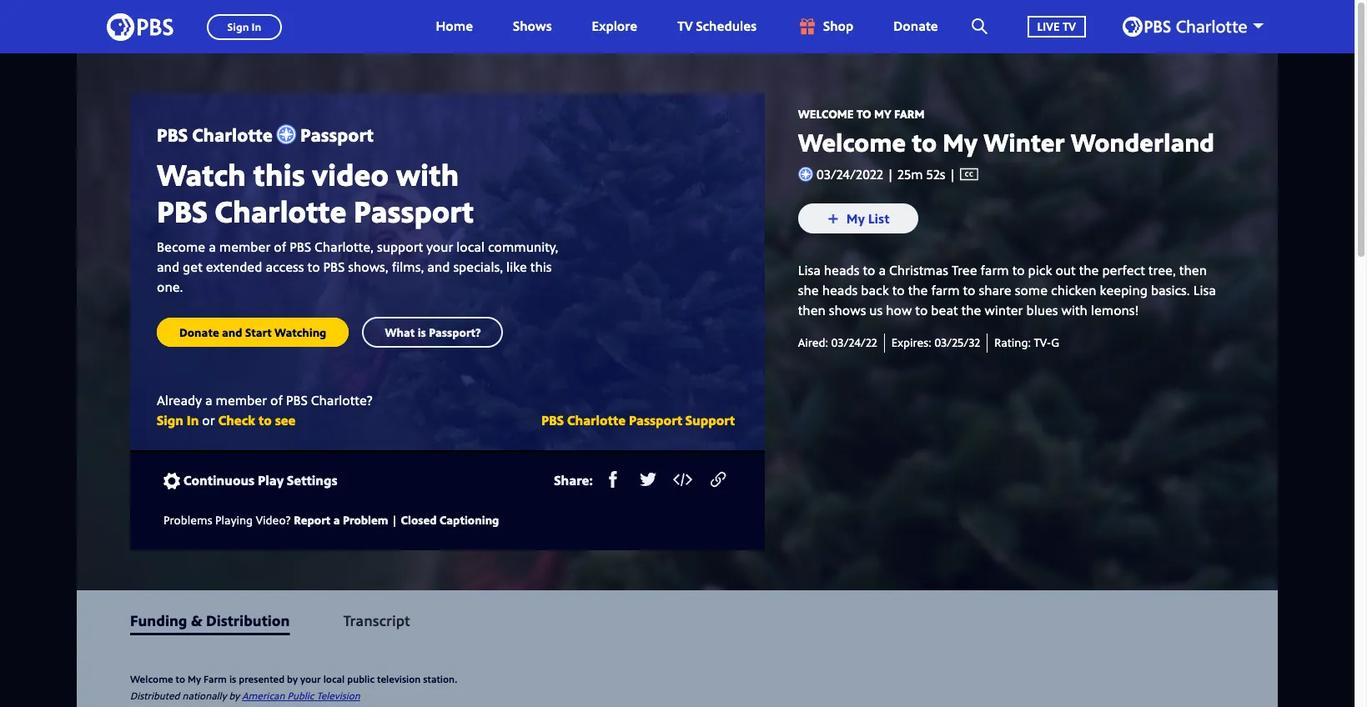 Task type: describe. For each thing, give the bounding box(es) containing it.
0 vertical spatial then
[[1179, 261, 1207, 280]]

distribution
[[206, 610, 290, 630]]

0 vertical spatial heads
[[824, 261, 859, 280]]

to right how
[[915, 301, 928, 320]]

television
[[317, 689, 360, 703]]

welcome for winter
[[798, 106, 854, 122]]

christmas
[[889, 261, 948, 280]]

lisa heads to a christmas tree farm to pick out the perfect tree, then she heads back to the farm to share some chicken keeping basics. lisa then shows us how to beat the winter blues with lemons!
[[798, 261, 1216, 320]]

keeping
[[1100, 281, 1148, 300]]

rating: tv-g
[[994, 335, 1060, 351]]

tv inside tv schedules link
[[677, 17, 693, 35]]

american public television link
[[242, 689, 360, 703]]

tree
[[952, 261, 977, 280]]

continuous
[[183, 471, 255, 490]]

2 horizontal spatial my
[[943, 125, 978, 159]]

closed
[[401, 512, 437, 528]]

2 horizontal spatial |
[[945, 165, 960, 183]]

facebook image
[[604, 471, 621, 488]]

problem
[[343, 512, 388, 528]]

pbs charlotte image
[[1123, 17, 1247, 37]]

blues
[[1026, 301, 1058, 320]]

settings
[[287, 471, 337, 490]]

tv-
[[1034, 335, 1051, 351]]

basics.
[[1151, 281, 1190, 300]]

closed captioning link
[[401, 512, 499, 528]]

live tv link
[[1011, 0, 1103, 53]]

tree,
[[1148, 261, 1176, 280]]

pick
[[1028, 261, 1052, 280]]

some
[[1015, 281, 1048, 300]]

shows link
[[496, 0, 568, 53]]

1 vertical spatial the
[[908, 281, 928, 300]]

1 vertical spatial lisa
[[1193, 281, 1216, 300]]

back
[[861, 281, 889, 300]]

52s
[[926, 165, 945, 183]]

2 vertical spatial the
[[961, 301, 981, 320]]

winter
[[984, 125, 1065, 159]]

nationally
[[182, 689, 226, 703]]

share:
[[554, 471, 593, 490]]

live
[[1037, 18, 1060, 34]]

donate link
[[877, 0, 955, 53]]

welcome to my farm is presented by your local public television station. distributed nationally by american public television
[[130, 672, 457, 703]]

local
[[323, 672, 345, 686]]

funding
[[130, 610, 187, 630]]

continuous play settings
[[183, 471, 337, 490]]

tv inside live tv "link"
[[1063, 18, 1076, 34]]

public
[[287, 689, 314, 703]]

captioning
[[439, 512, 499, 528]]

farm for welcome
[[894, 106, 925, 122]]

report a problem button
[[294, 509, 388, 530]]

1 horizontal spatial |
[[887, 165, 894, 183]]

shop
[[823, 17, 854, 35]]

welcome to my farm link
[[798, 106, 925, 122]]

video?
[[256, 512, 291, 528]]

how
[[886, 301, 912, 320]]

1 vertical spatial by
[[229, 689, 240, 703]]

expires:
[[891, 335, 931, 351]]

shows
[[513, 17, 552, 35]]

1 horizontal spatial by
[[287, 672, 298, 686]]

explore
[[592, 17, 637, 35]]

play
[[258, 471, 284, 490]]

is
[[229, 672, 236, 686]]



Task type: vqa. For each thing, say whether or not it's contained in the screenshot.
bottommost "heads"
yes



Task type: locate. For each thing, give the bounding box(es) containing it.
2 horizontal spatial the
[[1079, 261, 1099, 280]]

schedules
[[696, 17, 757, 35]]

0 vertical spatial a
[[879, 261, 886, 280]]

perfect
[[1102, 261, 1145, 280]]

home
[[436, 17, 473, 35]]

the down christmas
[[908, 281, 928, 300]]

&
[[191, 610, 203, 630]]

welcome
[[798, 106, 854, 122], [798, 125, 906, 159], [130, 672, 173, 686]]

welcome for your
[[130, 672, 173, 686]]

my up nationally
[[188, 672, 201, 686]]

lemons!
[[1091, 301, 1139, 320]]

1 vertical spatial farm
[[204, 672, 227, 686]]

a up back
[[879, 261, 886, 280]]

to up nationally
[[176, 672, 185, 686]]

03/24/2022 | 25m 52s
[[816, 165, 945, 183]]

my for local
[[188, 672, 201, 686]]

0 horizontal spatial farm
[[931, 281, 960, 300]]

chicken
[[1051, 281, 1096, 300]]

0 horizontal spatial the
[[908, 281, 928, 300]]

g
[[1051, 335, 1060, 351]]

donate
[[894, 17, 938, 35]]

1 vertical spatial heads
[[822, 281, 858, 300]]

0 horizontal spatial farm
[[204, 672, 227, 686]]

with
[[1061, 301, 1088, 320]]

winter
[[985, 301, 1023, 320]]

farm
[[981, 261, 1009, 280], [931, 281, 960, 300]]

welcome inside welcome to my farm is presented by your local public television station. distributed nationally by american public television
[[130, 672, 173, 686]]

25m
[[897, 165, 923, 183]]

farm left is
[[204, 672, 227, 686]]

then up basics.
[[1179, 261, 1207, 280]]

wonderland
[[1071, 125, 1215, 159]]

1 horizontal spatial tv
[[1063, 18, 1076, 34]]

1 horizontal spatial farm
[[981, 261, 1009, 280]]

by
[[287, 672, 298, 686], [229, 689, 240, 703]]

1 horizontal spatial the
[[961, 301, 981, 320]]

explore link
[[575, 0, 654, 53]]

farm inside welcome to my farm welcome to my winter wonderland
[[894, 106, 925, 122]]

0 horizontal spatial by
[[229, 689, 240, 703]]

2 vertical spatial welcome
[[130, 672, 173, 686]]

a
[[879, 261, 886, 280], [333, 512, 340, 528]]

distributed
[[130, 689, 180, 703]]

farm inside welcome to my farm is presented by your local public television station. distributed nationally by american public television
[[204, 672, 227, 686]]

tv schedules
[[677, 17, 757, 35]]

tab list containing funding & distribution
[[77, 590, 1278, 650]]

tv schedules link
[[661, 0, 773, 53]]

farm for is
[[204, 672, 227, 686]]

0 horizontal spatial lisa
[[798, 261, 821, 280]]

1 horizontal spatial my
[[874, 106, 891, 122]]

| left the closed
[[391, 512, 398, 528]]

03/25/32
[[934, 335, 980, 351]]

to down tree at the top right of the page
[[963, 281, 975, 300]]

home link
[[419, 0, 490, 53]]

american
[[242, 689, 285, 703]]

then down she
[[798, 301, 826, 320]]

1 horizontal spatial farm
[[894, 106, 925, 122]]

lisa
[[798, 261, 821, 280], [1193, 281, 1216, 300]]

farm
[[894, 106, 925, 122], [204, 672, 227, 686]]

1 horizontal spatial a
[[879, 261, 886, 280]]

aired:
[[798, 335, 828, 351]]

0 vertical spatial farm
[[894, 106, 925, 122]]

beat
[[931, 301, 958, 320]]

0 vertical spatial welcome
[[798, 106, 854, 122]]

0 horizontal spatial a
[[333, 512, 340, 528]]

welcome down welcome to my farm link
[[798, 125, 906, 159]]

tv left the schedules
[[677, 17, 693, 35]]

to up how
[[892, 281, 905, 300]]

tv right live
[[1063, 18, 1076, 34]]

search image
[[971, 18, 987, 34]]

03/24/22
[[831, 335, 877, 351]]

then
[[1179, 261, 1207, 280], [798, 301, 826, 320]]

heads
[[824, 261, 859, 280], [822, 281, 858, 300]]

my inside welcome to my farm is presented by your local public television station. distributed nationally by american public television
[[188, 672, 201, 686]]

1 vertical spatial farm
[[931, 281, 960, 300]]

1 horizontal spatial then
[[1179, 261, 1207, 280]]

tv
[[677, 17, 693, 35], [1063, 18, 1076, 34]]

welcome to my farm welcome to my winter wonderland
[[798, 106, 1215, 159]]

0 horizontal spatial my
[[188, 672, 201, 686]]

0 vertical spatial by
[[287, 672, 298, 686]]

shows
[[829, 301, 866, 320]]

transcript link
[[343, 610, 410, 630]]

0 horizontal spatial then
[[798, 301, 826, 320]]

television
[[377, 672, 421, 686]]

to inside welcome to my farm is presented by your local public television station. distributed nationally by american public television
[[176, 672, 185, 686]]

share
[[979, 281, 1011, 300]]

1 vertical spatial a
[[333, 512, 340, 528]]

public
[[347, 672, 375, 686]]

shop link
[[780, 0, 870, 53]]

farm up beat
[[931, 281, 960, 300]]

twitter image
[[640, 471, 656, 488]]

to up 52s
[[912, 125, 937, 159]]

1 horizontal spatial lisa
[[1193, 281, 1216, 300]]

aired:           03/24/22
[[798, 335, 877, 351]]

funding & distribution tab panel
[[77, 650, 1278, 707]]

funding & distribution link
[[130, 610, 290, 630]]

1 vertical spatial then
[[798, 301, 826, 320]]

by down is
[[229, 689, 240, 703]]

|
[[887, 165, 894, 183], [945, 165, 960, 183], [391, 512, 398, 528]]

out
[[1055, 261, 1076, 280]]

transcript
[[343, 610, 410, 630]]

my up 52s
[[943, 125, 978, 159]]

a right report
[[333, 512, 340, 528]]

my up 03/24/2022 | 25m 52s on the top of page
[[874, 106, 891, 122]]

problems playing video? report a problem | closed captioning
[[163, 512, 499, 528]]

expires:         03/25/32
[[891, 335, 980, 351]]

pbs image
[[107, 8, 173, 45]]

1 vertical spatial welcome
[[798, 125, 906, 159]]

the
[[1079, 261, 1099, 280], [908, 281, 928, 300], [961, 301, 981, 320]]

farm up share
[[981, 261, 1009, 280]]

2 vertical spatial my
[[188, 672, 201, 686]]

to up back
[[863, 261, 875, 280]]

to
[[857, 106, 871, 122], [912, 125, 937, 159], [863, 261, 875, 280], [1012, 261, 1025, 280], [892, 281, 905, 300], [963, 281, 975, 300], [915, 301, 928, 320], [176, 672, 185, 686]]

funding & distribution
[[130, 610, 290, 630]]

lisa right basics.
[[1193, 281, 1216, 300]]

0 horizontal spatial |
[[391, 512, 398, 528]]

1 vertical spatial my
[[943, 125, 978, 159]]

lisa up she
[[798, 261, 821, 280]]

rating:
[[994, 335, 1031, 351]]

live tv
[[1037, 18, 1076, 34]]

| left "25m"
[[887, 165, 894, 183]]

the right beat
[[961, 301, 981, 320]]

station.
[[423, 672, 457, 686]]

playing
[[215, 512, 253, 528]]

by left your
[[287, 672, 298, 686]]

welcome up 03/24/2022
[[798, 106, 854, 122]]

0 vertical spatial the
[[1079, 261, 1099, 280]]

0 vertical spatial lisa
[[798, 261, 821, 280]]

| right "25m"
[[945, 165, 960, 183]]

a inside lisa heads to a christmas tree farm to pick out the perfect tree, then she heads back to the farm to share some chicken keeping basics. lisa then shows us how to beat the winter blues with lemons!
[[879, 261, 886, 280]]

us
[[869, 301, 883, 320]]

03/24/2022
[[816, 165, 883, 183]]

problems
[[163, 512, 212, 528]]

to left pick
[[1012, 261, 1025, 280]]

tab list
[[77, 590, 1278, 650]]

welcome up the distributed
[[130, 672, 173, 686]]

to up 03/24/2022
[[857, 106, 871, 122]]

0 horizontal spatial tv
[[677, 17, 693, 35]]

she
[[798, 281, 819, 300]]

farm up "25m"
[[894, 106, 925, 122]]

your
[[300, 672, 321, 686]]

report
[[294, 512, 331, 528]]

my
[[874, 106, 891, 122], [943, 125, 978, 159], [188, 672, 201, 686]]

presented
[[239, 672, 285, 686]]

my for wonderland
[[874, 106, 891, 122]]

0 vertical spatial my
[[874, 106, 891, 122]]

the right out
[[1079, 261, 1099, 280]]

0 vertical spatial farm
[[981, 261, 1009, 280]]



